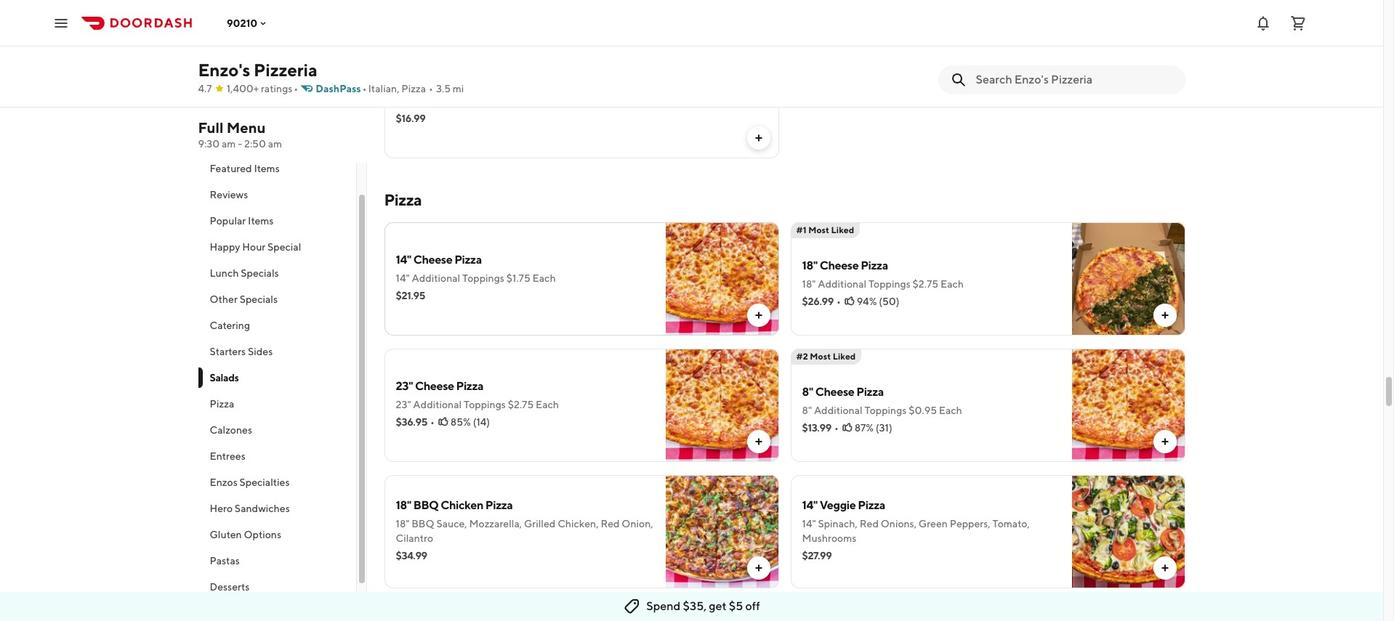 Task type: vqa. For each thing, say whether or not it's contained in the screenshot.
the bottom Liked
yes



Task type: describe. For each thing, give the bounding box(es) containing it.
1 8" from the top
[[802, 385, 814, 399]]

each for 23"
[[536, 399, 559, 411]]

pizzeria
[[254, 60, 317, 80]]

red inside 18" bbq chicken pizza 18" bbq sauce, mozzarella, grilled chicken, red onion, cilantro $34.99
[[601, 518, 620, 530]]

specialties
[[240, 477, 290, 489]]

hour
[[242, 241, 266, 253]]

ratings
[[261, 83, 293, 95]]

specials for lunch specials
[[241, 268, 279, 279]]

8" cheese pizza image
[[1072, 349, 1186, 462]]

23" cheese pizza image
[[666, 349, 779, 462]]

menu
[[227, 119, 266, 136]]

starters
[[210, 346, 246, 358]]

happy hour special button
[[198, 234, 356, 260]]

toppings for 23"
[[464, 399, 506, 411]]

catering button
[[198, 313, 356, 339]]

1,400+
[[227, 83, 259, 95]]

popular
[[210, 215, 246, 227]]

$36.95
[[396, 417, 428, 428]]

cheese for 14"
[[414, 253, 453, 267]]

gluten options
[[210, 529, 281, 541]]

additional for 8"
[[814, 405, 863, 417]]

18" bbq chicken pizza 18" bbq sauce, mozzarella, grilled chicken, red onion, cilantro $34.99
[[396, 499, 653, 562]]

2 8" from the top
[[802, 405, 812, 417]]

-
[[238, 138, 242, 150]]

onion,
[[622, 518, 653, 530]]

(50)
[[879, 296, 900, 308]]

specials for other specials
[[240, 294, 278, 305]]

18" cheese pizza image
[[1072, 223, 1186, 336]]

toppings for 8"
[[865, 405, 907, 417]]

94% (50)
[[857, 296, 900, 308]]

liked for 18"
[[832, 225, 855, 236]]

pepperoncini,
[[556, 95, 620, 107]]

add item to cart image
[[1159, 563, 1171, 574]]

other specials button
[[198, 286, 356, 313]]

off
[[746, 600, 760, 614]]

veggie
[[820, 499, 856, 513]]

$1.75
[[507, 273, 531, 284]]

cherry
[[477, 95, 506, 107]]

14" veggie pizza image
[[1072, 476, 1186, 589]]

items for popular items
[[248, 215, 274, 227]]

$13.99 •
[[802, 422, 839, 434]]

calzones button
[[198, 417, 356, 444]]

87% (31)
[[855, 422, 893, 434]]

starters sides
[[210, 346, 273, 358]]

desserts button
[[198, 574, 356, 601]]

grilled inside grilled chicken house salad romaine lettuce, cherry tomatoes, pepperoncini, kalamata olives. $16.99
[[396, 76, 431, 89]]

chicken inside 18" bbq chicken pizza 18" bbq sauce, mozzarella, grilled chicken, red onion, cilantro $34.99
[[441, 499, 484, 513]]

$26.99 •
[[802, 296, 841, 308]]

kalamata
[[622, 95, 664, 107]]

calzones
[[210, 425, 252, 436]]

peppers,
[[950, 518, 991, 530]]

pizza inside 18" cheese pizza 18" additional toppings $2.75 each
[[861, 259, 888, 273]]

chicken,
[[558, 518, 599, 530]]

cheese for 23"
[[415, 380, 454, 393]]

popular items button
[[198, 208, 356, 234]]

popular items
[[210, 215, 274, 227]]

additional for 14"
[[412, 273, 460, 284]]

italian, pizza • 3.5 mi
[[368, 83, 464, 95]]

(14)
[[473, 417, 490, 428]]

lunch specials
[[210, 268, 279, 279]]

$2.75 for 23"
[[508, 399, 534, 411]]

cilantro
[[396, 533, 433, 545]]

lunch specials button
[[198, 260, 356, 286]]

90210 button
[[227, 17, 269, 29]]

options
[[244, 529, 281, 541]]

2 am from the left
[[268, 138, 282, 150]]

full
[[198, 119, 224, 136]]

4.7
[[198, 83, 212, 95]]

$0.95
[[909, 405, 937, 417]]

mozzarella,
[[469, 518, 522, 530]]

18" cheese pizza 18" additional toppings $2.75 each
[[802, 259, 964, 290]]

pastas
[[210, 556, 240, 567]]

additional for 18"
[[818, 278, 867, 290]]

$5
[[729, 600, 743, 614]]

#1 most liked
[[797, 225, 855, 236]]

cheese for 8"
[[816, 385, 855, 399]]

items for featured items
[[254, 163, 280, 175]]

tomato,
[[993, 518, 1030, 530]]

18" bbq chicken pizza image
[[666, 476, 779, 589]]

spend
[[647, 600, 681, 614]]

happy
[[210, 241, 240, 253]]

sides
[[248, 346, 273, 358]]

dashpass •
[[316, 83, 367, 95]]

$21.95
[[396, 290, 425, 302]]

• for $13.99 •
[[835, 422, 839, 434]]

pizza button
[[198, 391, 356, 417]]

liked for 8"
[[833, 351, 856, 362]]

• for dashpass •
[[363, 83, 367, 95]]

$26.99
[[802, 296, 834, 308]]

add item to cart image for 18" cheese pizza
[[1159, 310, 1171, 321]]

lettuce,
[[439, 95, 475, 107]]

(31)
[[876, 422, 893, 434]]

onions,
[[881, 518, 917, 530]]

enzos
[[210, 477, 238, 489]]

lunch
[[210, 268, 239, 279]]

pizza inside 14" cheese pizza 14" additional toppings $1.75 each $21.95
[[455, 253, 482, 267]]

#1
[[797, 225, 807, 236]]

featured items button
[[198, 156, 356, 182]]

most for 8"
[[810, 351, 831, 362]]

87%
[[855, 422, 874, 434]]

hero sandwiches
[[210, 503, 290, 515]]

pizza inside 14" veggie pizza 14" spinach, red onions, green peppers, tomato, mushrooms $27.99
[[858, 499, 886, 513]]

85% (14)
[[451, 417, 490, 428]]

pizza inside 8" cheese pizza 8" additional toppings $0.95 each
[[857, 385, 884, 399]]



Task type: locate. For each thing, give the bounding box(es) containing it.
• right $26.99
[[837, 296, 841, 308]]

cheese up $36.95 • at left bottom
[[415, 380, 454, 393]]

toppings for 18"
[[869, 278, 911, 290]]

0 vertical spatial 8"
[[802, 385, 814, 399]]

cheese inside 18" cheese pizza 18" additional toppings $2.75 each
[[820, 259, 859, 273]]

cheese for 18"
[[820, 259, 859, 273]]

additional up $36.95 • at left bottom
[[413, 399, 462, 411]]

additional up "$21.95" at the left top
[[412, 273, 460, 284]]

toppings left '$1.75'
[[462, 273, 505, 284]]

cheese inside 23" cheese pizza 23" additional toppings $2.75 each
[[415, 380, 454, 393]]

8" cheese pizza 8" additional toppings $0.95 each
[[802, 385, 963, 417]]

• right $13.99
[[835, 422, 839, 434]]

8"
[[802, 385, 814, 399], [802, 405, 812, 417]]

0 vertical spatial bbq
[[414, 499, 439, 513]]

14" veggie pizza 14" spinach, red onions, green peppers, tomato, mushrooms $27.99
[[802, 499, 1030, 562]]

specials inside other specials button
[[240, 294, 278, 305]]

entrees
[[210, 451, 246, 462]]

1 vertical spatial 8"
[[802, 405, 812, 417]]

add item to cart image for 18" bbq sauce, mozzarella, grilled chicken, red onion, cilantro
[[753, 563, 765, 574]]

additional inside 14" cheese pizza 14" additional toppings $1.75 each $21.95
[[412, 273, 460, 284]]

$16.99
[[396, 113, 426, 124]]

red left onions,
[[860, 518, 879, 530]]

enzo's
[[198, 60, 250, 80]]

90210
[[227, 17, 258, 29]]

1 vertical spatial most
[[810, 351, 831, 362]]

1 vertical spatial chicken
[[441, 499, 484, 513]]

$2.75 inside 23" cheese pizza 23" additional toppings $2.75 each
[[508, 399, 534, 411]]

1 horizontal spatial am
[[268, 138, 282, 150]]

pizza inside 23" cheese pizza 23" additional toppings $2.75 each
[[456, 380, 484, 393]]

grilled up romaine
[[396, 76, 431, 89]]

items inside featured items 'button'
[[254, 163, 280, 175]]

$2.75 inside 18" cheese pizza 18" additional toppings $2.75 each
[[913, 278, 939, 290]]

am
[[222, 138, 236, 150], [268, 138, 282, 150]]

14" cheese pizza image
[[666, 223, 779, 336]]

toppings up (50)
[[869, 278, 911, 290]]

each inside 8" cheese pizza 8" additional toppings $0.95 each
[[939, 405, 963, 417]]

0 items, open order cart image
[[1290, 14, 1307, 32]]

1 horizontal spatial $2.75
[[913, 278, 939, 290]]

1 23" from the top
[[396, 380, 413, 393]]

hero
[[210, 503, 233, 515]]

cheese inside 8" cheese pizza 8" additional toppings $0.95 each
[[816, 385, 855, 399]]

toppings inside 8" cheese pizza 8" additional toppings $0.95 each
[[865, 405, 907, 417]]

chicken
[[433, 76, 476, 89], [441, 499, 484, 513]]

items inside the popular items button
[[248, 215, 274, 227]]

dashpass
[[316, 83, 361, 95]]

liked right the #1
[[832, 225, 855, 236]]

1 vertical spatial 23"
[[396, 399, 411, 411]]

each for 14"
[[533, 273, 556, 284]]

#2 most liked
[[797, 351, 856, 362]]

enzo's pizzeria
[[198, 60, 317, 80]]

mushrooms
[[802, 533, 857, 545]]

toppings up (14)
[[464, 399, 506, 411]]

specials
[[241, 268, 279, 279], [240, 294, 278, 305]]

•
[[294, 83, 298, 95], [363, 83, 367, 95], [429, 83, 433, 95], [837, 296, 841, 308], [430, 417, 435, 428], [835, 422, 839, 434]]

grilled left chicken, at the left bottom
[[524, 518, 556, 530]]

bbq up cilantro
[[412, 518, 435, 530]]

1 vertical spatial liked
[[833, 351, 856, 362]]

most for 18"
[[809, 225, 830, 236]]

0 vertical spatial chicken
[[433, 76, 476, 89]]

1 vertical spatial $2.75
[[508, 399, 534, 411]]

each inside 18" cheese pizza 18" additional toppings $2.75 each
[[941, 278, 964, 290]]

italian,
[[368, 83, 400, 95]]

1 am from the left
[[222, 138, 236, 150]]

salads
[[210, 372, 239, 384]]

add item to cart image for 23" additional toppings $2.75 each
[[753, 436, 765, 448]]

mi
[[453, 83, 464, 95]]

$2.75 for 18"
[[913, 278, 939, 290]]

1 vertical spatial bbq
[[412, 518, 435, 530]]

8" down #2
[[802, 385, 814, 399]]

items
[[254, 163, 280, 175], [248, 215, 274, 227]]

14" cheese pizza 14" additional toppings $1.75 each $21.95
[[396, 253, 556, 302]]

toppings up (31)
[[865, 405, 907, 417]]

specials down lunch specials
[[240, 294, 278, 305]]

additional up "$26.99 •"
[[818, 278, 867, 290]]

olives.
[[666, 95, 695, 107]]

0 horizontal spatial grilled
[[396, 76, 431, 89]]

• for $36.95 •
[[430, 417, 435, 428]]

each inside 23" cheese pizza 23" additional toppings $2.75 each
[[536, 399, 559, 411]]

items down 2:50 on the left of page
[[254, 163, 280, 175]]

desserts
[[210, 582, 250, 593]]

grilled inside 18" bbq chicken pizza 18" bbq sauce, mozzarella, grilled chicken, red onion, cilantro $34.99
[[524, 518, 556, 530]]

specials down happy hour special at the left top of the page
[[241, 268, 279, 279]]

toppings inside 23" cheese pizza 23" additional toppings $2.75 each
[[464, 399, 506, 411]]

toppings inside 18" cheese pizza 18" additional toppings $2.75 each
[[869, 278, 911, 290]]

add item to cart image for 14" additional toppings $1.75 each
[[753, 310, 765, 321]]

sandwiches
[[235, 503, 290, 515]]

0 vertical spatial items
[[254, 163, 280, 175]]

#2
[[797, 351, 808, 362]]

0 vertical spatial $2.75
[[913, 278, 939, 290]]

chicken up lettuce,
[[433, 76, 476, 89]]

additional
[[412, 273, 460, 284], [818, 278, 867, 290], [413, 399, 462, 411], [814, 405, 863, 417]]

cheese up "$21.95" at the left top
[[414, 253, 453, 267]]

featured
[[210, 163, 252, 175]]

0 vertical spatial most
[[809, 225, 830, 236]]

enzos specialties
[[210, 477, 290, 489]]

1 vertical spatial specials
[[240, 294, 278, 305]]

$35,
[[683, 600, 707, 614]]

1,400+ ratings •
[[227, 83, 298, 95]]

reviews button
[[198, 182, 356, 208]]

Item Search search field
[[976, 72, 1174, 88]]

pizza inside 18" bbq chicken pizza 18" bbq sauce, mozzarella, grilled chicken, red onion, cilantro $34.99
[[486, 499, 513, 513]]

23" cheese pizza 23" additional toppings $2.75 each
[[396, 380, 559, 411]]

pizza inside button
[[210, 398, 234, 410]]

0 horizontal spatial am
[[222, 138, 236, 150]]

chicken up sauce,
[[441, 499, 484, 513]]

liked right #2
[[833, 351, 856, 362]]

each inside 14" cheese pizza 14" additional toppings $1.75 each $21.95
[[533, 273, 556, 284]]

23"
[[396, 380, 413, 393], [396, 399, 411, 411]]

• right $36.95 on the left of page
[[430, 417, 435, 428]]

18"
[[802, 259, 818, 273], [802, 278, 816, 290], [396, 499, 412, 513], [396, 518, 410, 530]]

house
[[478, 76, 511, 89]]

1 horizontal spatial red
[[860, 518, 879, 530]]

cheese down #2 most liked at the bottom right of the page
[[816, 385, 855, 399]]

grilled chicken house salad romaine lettuce, cherry tomatoes, pepperoncini, kalamata olives. $16.99
[[396, 76, 695, 124]]

toppings inside 14" cheese pizza 14" additional toppings $1.75 each $21.95
[[462, 273, 505, 284]]

chicken inside grilled chicken house salad romaine lettuce, cherry tomatoes, pepperoncini, kalamata olives. $16.99
[[433, 76, 476, 89]]

open menu image
[[52, 14, 70, 32]]

entrees button
[[198, 444, 356, 470]]

items up happy hour special at the left top of the page
[[248, 215, 274, 227]]

bbq up sauce,
[[414, 499, 439, 513]]

• for $26.99 •
[[837, 296, 841, 308]]

1 horizontal spatial grilled
[[524, 518, 556, 530]]

specials inside "lunch specials" button
[[241, 268, 279, 279]]

add item to cart image
[[753, 132, 765, 144], [753, 310, 765, 321], [1159, 310, 1171, 321], [753, 436, 765, 448], [1159, 436, 1171, 448], [753, 563, 765, 574]]

red inside 14" veggie pizza 14" spinach, red onions, green peppers, tomato, mushrooms $27.99
[[860, 518, 879, 530]]

0 horizontal spatial $2.75
[[508, 399, 534, 411]]

am right 2:50 on the left of page
[[268, 138, 282, 150]]

additional up '$13.99 •'
[[814, 405, 863, 417]]

reviews
[[210, 189, 248, 201]]

additional inside 8" cheese pizza 8" additional toppings $0.95 each
[[814, 405, 863, 417]]

• left the 3.5
[[429, 83, 433, 95]]

happy hour special
[[210, 241, 301, 253]]

green
[[919, 518, 948, 530]]

2 23" from the top
[[396, 399, 411, 411]]

romaine
[[396, 95, 437, 107]]

$34.99
[[396, 550, 427, 562]]

salad
[[513, 76, 541, 89]]

red left onion,
[[601, 518, 620, 530]]

notification bell image
[[1255, 14, 1273, 32]]

toppings for 14"
[[462, 273, 505, 284]]

featured items
[[210, 163, 280, 175]]

get
[[709, 600, 727, 614]]

pastas button
[[198, 548, 356, 574]]

catering
[[210, 320, 250, 332]]

9:30
[[198, 138, 220, 150]]

2 red from the left
[[860, 518, 879, 530]]

0 vertical spatial grilled
[[396, 76, 431, 89]]

cheese inside 14" cheese pizza 14" additional toppings $1.75 each $21.95
[[414, 253, 453, 267]]

each for 18"
[[941, 278, 964, 290]]

add item to cart image for 8" cheese pizza
[[1159, 436, 1171, 448]]

$2.75
[[913, 278, 939, 290], [508, 399, 534, 411]]

gluten options button
[[198, 522, 356, 548]]

additional for 23"
[[413, 399, 462, 411]]

0 vertical spatial liked
[[832, 225, 855, 236]]

1 red from the left
[[601, 518, 620, 530]]

each for 8"
[[939, 405, 963, 417]]

85%
[[451, 417, 471, 428]]

additional inside 18" cheese pizza 18" additional toppings $2.75 each
[[818, 278, 867, 290]]

hero sandwiches button
[[198, 496, 356, 522]]

most right the #1
[[809, 225, 830, 236]]

am left -
[[222, 138, 236, 150]]

$13.99
[[802, 422, 832, 434]]

14" buffalo chicken pizza image
[[666, 602, 779, 622]]

8" up $13.99
[[802, 405, 812, 417]]

• left italian,
[[363, 83, 367, 95]]

$27.99
[[802, 550, 832, 562]]

1 vertical spatial items
[[248, 215, 274, 227]]

most right #2
[[810, 351, 831, 362]]

additional inside 23" cheese pizza 23" additional toppings $2.75 each
[[413, 399, 462, 411]]

3.5
[[436, 83, 451, 95]]

red
[[601, 518, 620, 530], [860, 518, 879, 530]]

• right ratings
[[294, 83, 298, 95]]

spinach,
[[818, 518, 858, 530]]

0 horizontal spatial red
[[601, 518, 620, 530]]

cheese down #1 most liked at right top
[[820, 259, 859, 273]]

1 vertical spatial grilled
[[524, 518, 556, 530]]

other specials
[[210, 294, 278, 305]]

0 vertical spatial specials
[[241, 268, 279, 279]]

0 vertical spatial 23"
[[396, 380, 413, 393]]

spend $35, get $5 off
[[647, 600, 760, 614]]

14"
[[396, 253, 412, 267], [396, 273, 410, 284], [802, 499, 818, 513], [802, 518, 816, 530]]

94%
[[857, 296, 877, 308]]

tomatoes,
[[508, 95, 554, 107]]



